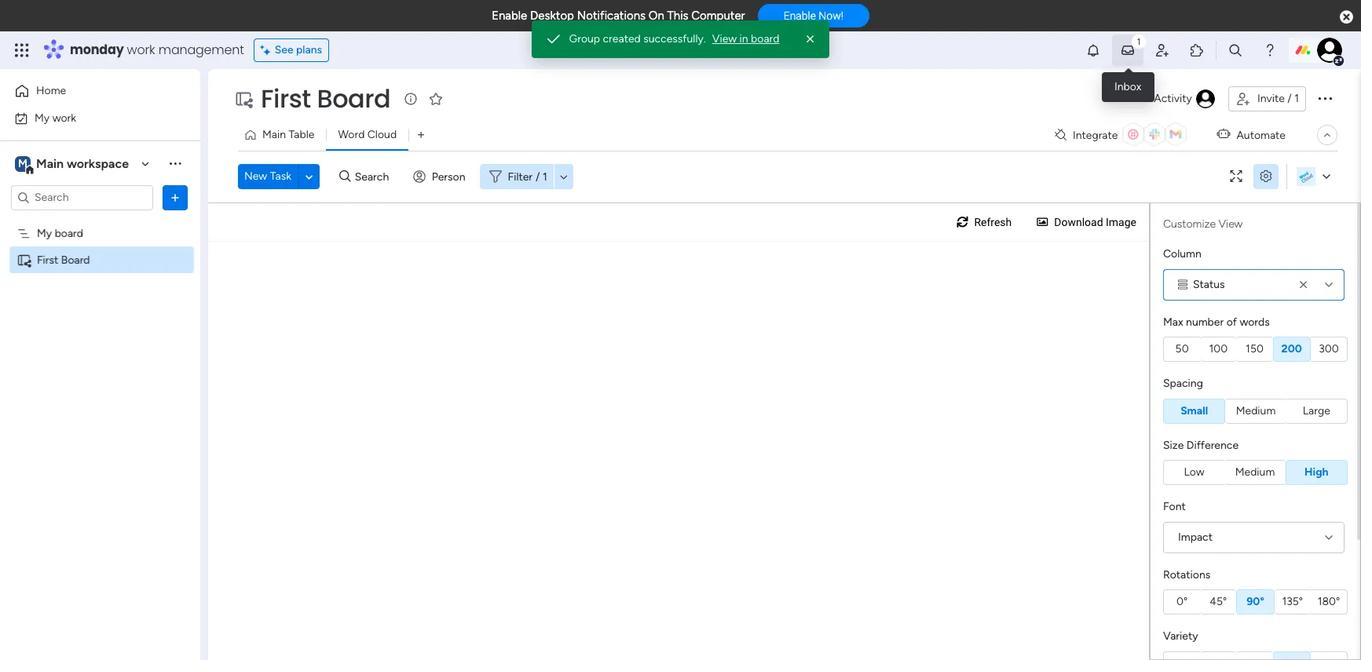 Task type: describe. For each thing, give the bounding box(es) containing it.
view inside alert
[[713, 32, 737, 46]]

word cloud button
[[326, 123, 409, 148]]

monday
[[70, 41, 124, 59]]

new
[[244, 170, 267, 183]]

group
[[569, 32, 600, 46]]

main table button
[[238, 123, 326, 148]]

my board
[[37, 227, 83, 240]]

see plans button
[[254, 39, 329, 62]]

0 horizontal spatial board
[[55, 227, 83, 240]]

plans
[[296, 43, 322, 57]]

150 button
[[1237, 337, 1274, 362]]

workspace
[[67, 156, 129, 171]]

my work
[[35, 111, 76, 125]]

show board description image
[[402, 91, 421, 107]]

90° button
[[1237, 590, 1275, 615]]

view in board link
[[713, 31, 780, 47]]

100
[[1210, 343, 1228, 356]]

successfully.
[[644, 32, 706, 46]]

words
[[1240, 316, 1271, 329]]

angle down image
[[305, 171, 313, 183]]

help image
[[1263, 42, 1279, 58]]

autopilot image
[[1218, 124, 1231, 144]]

work for my
[[52, 111, 76, 125]]

board inside list box
[[61, 253, 90, 267]]

45°
[[1210, 596, 1228, 609]]

activity button
[[1148, 86, 1223, 112]]

this
[[668, 9, 689, 23]]

open full screen image
[[1224, 171, 1249, 183]]

difference
[[1187, 439, 1239, 452]]

workspace selection element
[[15, 154, 131, 175]]

invite / 1
[[1258, 92, 1300, 105]]

0° button
[[1164, 590, 1201, 615]]

size difference
[[1164, 439, 1239, 452]]

new task
[[244, 170, 292, 183]]

180°
[[1318, 596, 1341, 609]]

1 vertical spatial view
[[1219, 218, 1243, 231]]

invite / 1 button
[[1229, 86, 1307, 112]]

v2 search image
[[340, 168, 351, 186]]

0°
[[1177, 596, 1188, 609]]

table
[[289, 128, 315, 141]]

see plans
[[275, 43, 322, 57]]

medium button for spacing
[[1226, 399, 1287, 424]]

management
[[159, 41, 244, 59]]

1 image
[[1132, 32, 1147, 50]]

work for monday
[[127, 41, 155, 59]]

low button
[[1164, 461, 1225, 486]]

0 horizontal spatial options image
[[167, 190, 183, 205]]

100 button
[[1201, 337, 1237, 362]]

large button
[[1287, 399, 1349, 424]]

notifications image
[[1086, 42, 1102, 58]]

customize view
[[1164, 218, 1243, 231]]

computer
[[692, 9, 746, 23]]

1 horizontal spatial board
[[317, 81, 391, 116]]

180° button
[[1311, 590, 1349, 615]]

45° button
[[1201, 590, 1237, 615]]

dapulse close image
[[1341, 9, 1354, 25]]

low
[[1185, 466, 1205, 479]]

monday work management
[[70, 41, 244, 59]]

300
[[1320, 343, 1340, 356]]

inbox
[[1115, 80, 1142, 94]]

medium button for size difference
[[1225, 461, 1286, 486]]

list box containing my board
[[0, 217, 200, 486]]

word cloud
[[338, 128, 397, 141]]

rotations
[[1164, 569, 1211, 582]]

first inside list box
[[37, 253, 58, 267]]

person
[[432, 170, 466, 183]]

50
[[1176, 343, 1189, 356]]

close image
[[804, 31, 819, 47]]

dapulse integrations image
[[1055, 129, 1067, 141]]

main workspace
[[36, 156, 129, 171]]

task
[[270, 170, 292, 183]]

group created successfully. view in board
[[569, 32, 780, 46]]

main for main table
[[262, 128, 286, 141]]

shareable board image inside list box
[[17, 253, 31, 268]]

high
[[1305, 466, 1329, 479]]

1 for filter / 1
[[543, 170, 548, 183]]

50 button
[[1164, 337, 1201, 362]]

customize
[[1164, 218, 1217, 231]]

enable now! button
[[758, 4, 870, 28]]

apps image
[[1190, 42, 1205, 58]]

activity
[[1155, 92, 1193, 105]]

300 button
[[1311, 337, 1349, 362]]

column
[[1164, 248, 1202, 261]]

0 vertical spatial shareable board image
[[234, 90, 253, 108]]

home
[[36, 84, 66, 97]]

150
[[1246, 343, 1264, 356]]

1 horizontal spatial first
[[261, 81, 311, 116]]

see
[[275, 43, 294, 57]]

of
[[1227, 316, 1238, 329]]

font
[[1164, 501, 1186, 514]]



Task type: locate. For each thing, give the bounding box(es) containing it.
status
[[1194, 278, 1226, 291]]

options image up collapse board header icon
[[1316, 89, 1335, 107]]

medium button up difference
[[1226, 399, 1287, 424]]

alert
[[532, 20, 830, 58]]

enable for enable now!
[[784, 10, 816, 22]]

1 for invite / 1
[[1295, 92, 1300, 105]]

word
[[338, 128, 365, 141]]

1 vertical spatial main
[[36, 156, 64, 171]]

jacob simon image
[[1318, 38, 1343, 63]]

/
[[1288, 92, 1293, 105], [536, 170, 540, 183]]

0 vertical spatial options image
[[1316, 89, 1335, 107]]

max
[[1164, 316, 1184, 329]]

0 horizontal spatial main
[[36, 156, 64, 171]]

enable now!
[[784, 10, 844, 22]]

1
[[1295, 92, 1300, 105], [543, 170, 548, 183]]

1 vertical spatial options image
[[167, 190, 183, 205]]

automate
[[1237, 128, 1286, 142]]

my for my work
[[35, 111, 50, 125]]

main right workspace icon
[[36, 156, 64, 171]]

0 horizontal spatial /
[[536, 170, 540, 183]]

medium down difference
[[1236, 466, 1276, 479]]

enable for enable desktop notifications on this computer
[[492, 9, 528, 23]]

1 vertical spatial medium button
[[1225, 461, 1286, 486]]

0 horizontal spatial work
[[52, 111, 76, 125]]

my
[[35, 111, 50, 125], [37, 227, 52, 240]]

workspace image
[[15, 155, 31, 172]]

alert containing group created successfully.
[[532, 20, 830, 58]]

1 vertical spatial /
[[536, 170, 540, 183]]

0 vertical spatial medium button
[[1226, 399, 1287, 424]]

shareable board image
[[234, 90, 253, 108], [17, 253, 31, 268]]

select product image
[[14, 42, 30, 58]]

person button
[[407, 164, 475, 189]]

135° button
[[1275, 590, 1311, 615]]

medium for spacing
[[1237, 404, 1276, 418]]

new task button
[[238, 164, 298, 189]]

enable left desktop
[[492, 9, 528, 23]]

small
[[1181, 404, 1209, 418]]

1 horizontal spatial /
[[1288, 92, 1293, 105]]

0 vertical spatial first board
[[261, 81, 391, 116]]

invite
[[1258, 92, 1286, 105]]

first down my board in the left top of the page
[[37, 253, 58, 267]]

0 vertical spatial first
[[261, 81, 311, 116]]

options image
[[1316, 89, 1335, 107], [167, 190, 183, 205]]

option
[[0, 219, 200, 222]]

0 vertical spatial /
[[1288, 92, 1293, 105]]

arrow down image
[[555, 167, 573, 186]]

impact
[[1179, 531, 1213, 544]]

medium up difference
[[1237, 404, 1276, 418]]

0 horizontal spatial enable
[[492, 9, 528, 23]]

main table
[[262, 128, 315, 141]]

settings image
[[1254, 171, 1279, 183]]

in
[[740, 32, 749, 46]]

Search in workspace field
[[33, 189, 131, 207]]

board right in
[[751, 32, 780, 46]]

large
[[1304, 404, 1331, 418]]

main left table
[[262, 128, 286, 141]]

/ inside button
[[1288, 92, 1293, 105]]

1 horizontal spatial 1
[[1295, 92, 1300, 105]]

first board inside list box
[[37, 253, 90, 267]]

0 vertical spatial 1
[[1295, 92, 1300, 105]]

now!
[[819, 10, 844, 22]]

view right the customize
[[1219, 218, 1243, 231]]

0 vertical spatial medium
[[1237, 404, 1276, 418]]

135°
[[1283, 596, 1304, 609]]

first board up table
[[261, 81, 391, 116]]

1 left arrow down icon
[[543, 170, 548, 183]]

work down the home
[[52, 111, 76, 125]]

board
[[317, 81, 391, 116], [61, 253, 90, 267]]

desktop
[[530, 9, 574, 23]]

1 vertical spatial medium
[[1236, 466, 1276, 479]]

medium button down difference
[[1225, 461, 1286, 486]]

workspace options image
[[167, 156, 183, 172]]

1 horizontal spatial work
[[127, 41, 155, 59]]

collapse board header image
[[1322, 129, 1334, 141]]

/ for invite
[[1288, 92, 1293, 105]]

cloud
[[368, 128, 397, 141]]

view left in
[[713, 32, 737, 46]]

invite members image
[[1155, 42, 1171, 58]]

view
[[713, 32, 737, 46], [1219, 218, 1243, 231]]

medium for size difference
[[1236, 466, 1276, 479]]

0 vertical spatial main
[[262, 128, 286, 141]]

1 vertical spatial my
[[37, 227, 52, 240]]

1 horizontal spatial options image
[[1316, 89, 1335, 107]]

/ for filter
[[536, 170, 540, 183]]

1 horizontal spatial board
[[751, 32, 780, 46]]

board up the 'word'
[[317, 81, 391, 116]]

my down search in workspace field
[[37, 227, 52, 240]]

my work button
[[9, 106, 169, 131]]

my for my board
[[37, 227, 52, 240]]

1 inside button
[[1295, 92, 1300, 105]]

m
[[18, 157, 27, 170]]

0 vertical spatial board
[[751, 32, 780, 46]]

0 horizontal spatial board
[[61, 253, 90, 267]]

1 vertical spatial board
[[55, 227, 83, 240]]

size
[[1164, 439, 1185, 452]]

200
[[1282, 343, 1303, 356]]

1 horizontal spatial enable
[[784, 10, 816, 22]]

list box
[[0, 217, 200, 486]]

main for main workspace
[[36, 156, 64, 171]]

board down search in workspace field
[[55, 227, 83, 240]]

enable up close image
[[784, 10, 816, 22]]

1 vertical spatial first
[[37, 253, 58, 267]]

v2 status outline image
[[1179, 279, 1188, 290]]

first board down my board in the left top of the page
[[37, 253, 90, 267]]

first board
[[261, 81, 391, 116], [37, 253, 90, 267]]

/ right filter
[[536, 170, 540, 183]]

variety
[[1164, 630, 1199, 644]]

first up main table
[[261, 81, 311, 116]]

home button
[[9, 79, 169, 104]]

filter
[[508, 170, 533, 183]]

inbox image
[[1121, 42, 1136, 58]]

medium
[[1237, 404, 1276, 418], [1236, 466, 1276, 479]]

1 vertical spatial board
[[61, 253, 90, 267]]

0 vertical spatial view
[[713, 32, 737, 46]]

high button
[[1286, 461, 1349, 486]]

1 vertical spatial work
[[52, 111, 76, 125]]

my down the home
[[35, 111, 50, 125]]

0 vertical spatial work
[[127, 41, 155, 59]]

on
[[649, 9, 665, 23]]

number
[[1187, 316, 1225, 329]]

0 horizontal spatial first board
[[37, 253, 90, 267]]

options image down the workspace options image
[[167, 190, 183, 205]]

search everything image
[[1228, 42, 1244, 58]]

0 horizontal spatial shareable board image
[[17, 253, 31, 268]]

board down my board in the left top of the page
[[61, 253, 90, 267]]

medium button
[[1226, 399, 1287, 424], [1225, 461, 1286, 486]]

200 button
[[1274, 337, 1311, 362]]

notifications
[[577, 9, 646, 23]]

filter / 1
[[508, 170, 548, 183]]

1 vertical spatial 1
[[543, 170, 548, 183]]

First Board field
[[257, 81, 395, 116]]

my inside button
[[35, 111, 50, 125]]

spacing
[[1164, 377, 1204, 391]]

main inside workspace selection element
[[36, 156, 64, 171]]

1 horizontal spatial view
[[1219, 218, 1243, 231]]

work right monday
[[127, 41, 155, 59]]

0 horizontal spatial view
[[713, 32, 737, 46]]

enable desktop notifications on this computer
[[492, 9, 746, 23]]

enable
[[492, 9, 528, 23], [784, 10, 816, 22]]

first
[[261, 81, 311, 116], [37, 253, 58, 267]]

0 horizontal spatial first
[[37, 253, 58, 267]]

0 vertical spatial my
[[35, 111, 50, 125]]

main inside button
[[262, 128, 286, 141]]

1 vertical spatial shareable board image
[[17, 253, 31, 268]]

1 vertical spatial first board
[[37, 253, 90, 267]]

add view image
[[418, 129, 425, 141]]

work
[[127, 41, 155, 59], [52, 111, 76, 125]]

1 horizontal spatial shareable board image
[[234, 90, 253, 108]]

0 vertical spatial board
[[317, 81, 391, 116]]

90°
[[1247, 596, 1265, 609]]

Search field
[[351, 166, 398, 188]]

created
[[603, 32, 641, 46]]

1 right invite at the right top of the page
[[1295, 92, 1300, 105]]

enable inside 'button'
[[784, 10, 816, 22]]

work inside button
[[52, 111, 76, 125]]

1 horizontal spatial main
[[262, 128, 286, 141]]

0 horizontal spatial 1
[[543, 170, 548, 183]]

integrate
[[1073, 128, 1119, 142]]

board
[[751, 32, 780, 46], [55, 227, 83, 240]]

add to favorites image
[[429, 91, 444, 106]]

main
[[262, 128, 286, 141], [36, 156, 64, 171]]

1 horizontal spatial first board
[[261, 81, 391, 116]]

small button
[[1164, 399, 1226, 424]]

max number of words
[[1164, 316, 1271, 329]]

/ right invite at the right top of the page
[[1288, 92, 1293, 105]]



Task type: vqa. For each thing, say whether or not it's contained in the screenshot.
OWNER associated with Current owner
no



